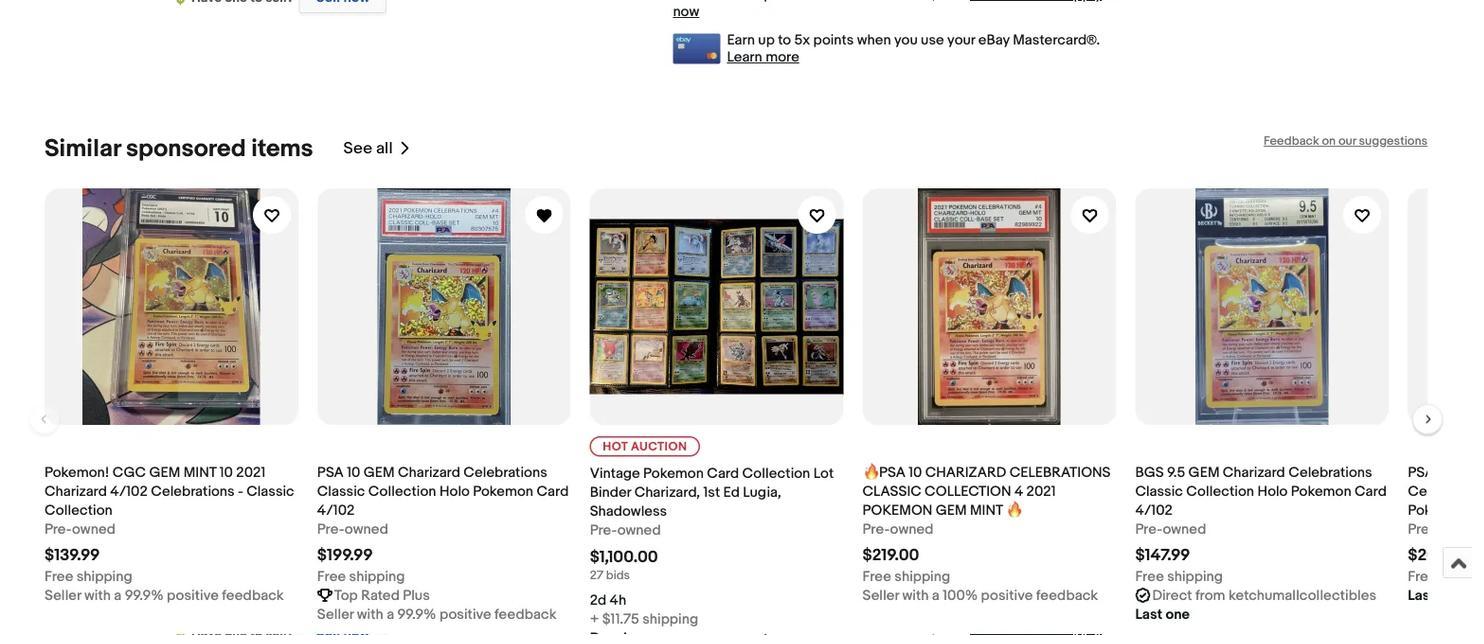 Task type: vqa. For each thing, say whether or not it's contained in the screenshot.
& to the middle
no



Task type: describe. For each thing, give the bounding box(es) containing it.
Free shipp text field
[[1408, 567, 1472, 586]]

$11.75
[[602, 611, 639, 628]]

owned inside pokemon! cgc gem mint 10 2021 charizard 4/102 celebrations - classic collection pre-owned $139.99 free shipping seller with a 99.9% positive feedback
[[72, 521, 116, 538]]

$199.99
[[317, 546, 373, 566]]

direct
[[1152, 587, 1192, 604]]

pre-owned text field for $147.99
[[1135, 520, 1206, 539]]

plus
[[403, 587, 430, 604]]

10 inside psa 10 ge pre-owned $209.99 free shipp last one
[[1438, 464, 1451, 481]]

bids
[[606, 568, 630, 583]]

ebay
[[978, 32, 1010, 49]]

owned inside 🔥 psa 10 charizard celebrations classic collection 4 2021 pokemon gem mint 🔥 pre-owned $219.00 free shipping seller with a 100% positive feedback
[[890, 521, 934, 538]]

last one
[[1135, 606, 1190, 623]]

your
[[947, 32, 975, 49]]

pre-owned text field for $139.99
[[45, 520, 116, 539]]

ge
[[1454, 464, 1472, 481]]

up
[[758, 32, 775, 49]]

feedback inside pokemon! cgc gem mint 10 2021 charizard 4/102 celebrations - classic collection pre-owned $139.99 free shipping seller with a 99.9% positive feedback
[[222, 587, 284, 604]]

auction
[[631, 440, 687, 454]]

pre-owned text field for $199.99
[[317, 520, 388, 539]]

mint inside 🔥 psa 10 charizard celebrations classic collection 4 2021 pokemon gem mint 🔥 pre-owned $219.00 free shipping seller with a 100% positive feedback
[[970, 502, 1003, 519]]

a inside pokemon! cgc gem mint 10 2021 charizard 4/102 celebrations - classic collection pre-owned $139.99 free shipping seller with a 99.9% positive feedback
[[114, 587, 122, 604]]

shipping inside bgs 9.5 gem charizard celebrations classic collection holo pokemon card 4/102 pre-owned $147.99 free shipping
[[1167, 568, 1223, 585]]

ketchumallcollectibles
[[1229, 587, 1376, 604]]

free shipping text field for free
[[45, 567, 132, 586]]

pokemon!
[[45, 464, 109, 481]]

+
[[590, 611, 599, 628]]

positive inside 🔥 psa 10 charizard celebrations classic collection 4 2021 pokemon gem mint 🔥 pre-owned $219.00 free shipping seller with a 100% positive feedback
[[981, 587, 1033, 604]]

similar sponsored items
[[45, 134, 313, 163]]

10 inside psa 10 gem charizard celebrations classic collection holo pokemon card 4/102 pre-owned $199.99 free shipping
[[347, 464, 360, 481]]

card for $199.99
[[537, 483, 569, 500]]

$147.99
[[1135, 546, 1190, 566]]

4/102 inside pokemon! cgc gem mint 10 2021 charizard 4/102 celebrations - classic collection pre-owned $139.99 free shipping seller with a 99.9% positive feedback
[[110, 483, 148, 500]]

pre-owned text field for $1,100.00
[[590, 521, 661, 540]]

classic for $199.99
[[317, 483, 365, 500]]

seller inside pokemon! cgc gem mint 10 2021 charizard 4/102 celebrations - classic collection pre-owned $139.99 free shipping seller with a 99.9% positive feedback
[[45, 587, 81, 604]]

-
[[238, 483, 243, 500]]

suggestions
[[1359, 134, 1428, 149]]

pokemon inside vintage pokemon card collection lot binder charizard, 1st ed lugia, shadowless pre-owned $1,100.00 27 bids 2d 4h + $11.75 shipping
[[643, 465, 704, 482]]

to
[[778, 32, 791, 49]]

charizard for $147.99
[[1223, 464, 1285, 481]]

from
[[1195, 587, 1225, 604]]

collection inside bgs 9.5 gem charizard celebrations classic collection holo pokemon card 4/102 pre-owned $147.99 free shipping
[[1186, 483, 1254, 500]]

$139.99 text field
[[45, 546, 100, 566]]

collection
[[925, 483, 1011, 500]]

terms
[[999, 0, 1036, 3]]

2021 inside pokemon! cgc gem mint 10 2021 charizard 4/102 celebrations - classic collection pre-owned $139.99 free shipping seller with a 99.9% positive feedback
[[236, 464, 266, 481]]

shadowless
[[590, 503, 667, 520]]

charizard
[[925, 464, 1006, 481]]

more
[[766, 49, 799, 66]]

owned inside psa 10 gem charizard celebrations classic collection holo pokemon card 4/102 pre-owned $199.99 free shipping
[[345, 521, 388, 538]]

27 bids text field
[[590, 568, 630, 583]]

classic inside pokemon! cgc gem mint 10 2021 charizard 4/102 celebrations - classic collection pre-owned $139.99 free shipping seller with a 99.9% positive feedback
[[246, 483, 294, 500]]

shipping inside vintage pokemon card collection lot binder charizard, 1st ed lugia, shadowless pre-owned $1,100.00 27 bids 2d 4h + $11.75 shipping
[[642, 611, 698, 628]]

$209.99 text field
[[1408, 546, 1468, 566]]

feedback inside 🔥 psa 10 charizard celebrations classic collection 4 2021 pokemon gem mint 🔥 pre-owned $219.00 free shipping seller with a 100% positive feedback
[[1036, 587, 1098, 604]]

$199.99 text field
[[317, 546, 373, 566]]

0 vertical spatial 🔥
[[863, 464, 876, 481]]

celebrations for $199.99
[[464, 464, 547, 481]]

one inside text field
[[1166, 606, 1190, 623]]

Seller with a 99.9% positive feedback text field
[[317, 605, 557, 624]]

celebrations
[[1010, 464, 1111, 481]]

free inside 🔥 psa 10 charizard celebrations classic collection 4 2021 pokemon gem mint 🔥 pre-owned $219.00 free shipping seller with a 100% positive feedback
[[863, 568, 891, 585]]

lugia,
[[743, 484, 781, 501]]

shipping inside pokemon! cgc gem mint 10 2021 charizard 4/102 celebrations - classic collection pre-owned $139.99 free shipping seller with a 99.9% positive feedback
[[77, 568, 132, 585]]

now
[[673, 3, 699, 20]]

you
[[894, 32, 918, 49]]

🔥 psa 10 charizard celebrations classic collection 4 2021 pokemon gem mint 🔥 pre-owned $219.00 free shipping seller with a 100% positive feedback
[[863, 464, 1111, 604]]

direct from ketchumallcollectibles
[[1152, 587, 1376, 604]]

pokemon for $147.99
[[1291, 483, 1351, 500]]

pre-owned text field for $219.00
[[863, 520, 934, 539]]

psa for $209.99
[[1408, 464, 1434, 481]]

Last one text field
[[1408, 586, 1462, 605]]

seller inside text box
[[317, 606, 354, 623]]

see all
[[343, 139, 393, 159]]

apply
[[1066, 0, 1102, 3]]

holo for $199.99
[[439, 483, 470, 500]]

seller inside 🔥 psa 10 charizard celebrations classic collection 4 2021 pokemon gem mint 🔥 pre-owned $219.00 free shipping seller with a 100% positive feedback
[[863, 587, 899, 604]]

hot auction
[[603, 440, 687, 454]]

27
[[590, 568, 603, 583]]

4/102 for $199.99
[[317, 502, 355, 519]]

similar
[[45, 134, 121, 163]]

seller with a 99.9% positive feedback
[[317, 606, 557, 623]]

pokemon! cgc gem mint 10 2021 charizard 4/102 celebrations - classic collection pre-owned $139.99 free shipping seller with a 99.9% positive feedback
[[45, 464, 294, 604]]

learn more link
[[727, 49, 799, 66]]

bgs
[[1135, 464, 1164, 481]]

pre- inside psa 10 ge pre-owned $209.99 free shipp last one
[[1408, 521, 1435, 538]]

earn up to 5x points when you use your ebay mastercard®. learn more
[[727, 32, 1100, 66]]

and
[[1039, 0, 1063, 3]]

4h
[[610, 592, 626, 609]]

cgc
[[113, 464, 146, 481]]

last inside text field
[[1135, 606, 1162, 623]]

owned inside vintage pokemon card collection lot binder charizard, 1st ed lugia, shadowless pre-owned $1,100.00 27 bids 2d 4h + $11.75 shipping
[[617, 522, 661, 539]]

$209.99
[[1408, 546, 1468, 566]]

dollar sign image
[[176, 0, 191, 5]]

celebrations inside pokemon! cgc gem mint 10 2021 charizard 4/102 celebrations - classic collection pre-owned $139.99 free shipping seller with a 99.9% positive feedback
[[151, 483, 235, 500]]

2d
[[590, 592, 607, 609]]

1 vertical spatial 🔥
[[1006, 502, 1019, 519]]

our
[[1339, 134, 1356, 149]]

Top Rated Plus text field
[[334, 586, 430, 605]]

positive inside pokemon! cgc gem mint 10 2021 charizard 4/102 celebrations - classic collection pre-owned $139.99 free shipping seller with a 99.9% positive feedback
[[167, 587, 219, 604]]

+ $11.75 shipping text field
[[590, 610, 698, 629]]

holo for $147.99
[[1257, 483, 1288, 500]]

use
[[921, 32, 944, 49]]

shipp
[[1440, 568, 1472, 585]]



Task type: locate. For each thing, give the bounding box(es) containing it.
pre- inside psa 10 gem charizard celebrations classic collection holo pokemon card 4/102 pre-owned $199.99 free shipping
[[317, 521, 345, 538]]

99.9% inside text box
[[397, 606, 436, 623]]

pre- up "$199.99" text box
[[317, 521, 345, 538]]

items
[[251, 134, 313, 163]]

1 horizontal spatial card
[[707, 465, 739, 482]]

0 horizontal spatial card
[[537, 483, 569, 500]]

0 horizontal spatial psa
[[317, 464, 344, 481]]

pre-owned text field up the $209.99
[[1408, 520, 1472, 539]]

3 free from the left
[[863, 568, 891, 585]]

1 horizontal spatial 4/102
[[317, 502, 355, 519]]

Pre-owned text field
[[45, 520, 116, 539], [317, 520, 388, 539], [1408, 520, 1472, 539]]

0 horizontal spatial 2021
[[236, 464, 266, 481]]

1 horizontal spatial pre-owned text field
[[317, 520, 388, 539]]

gem right '9.5'
[[1188, 464, 1220, 481]]

owned inside bgs 9.5 gem charizard celebrations classic collection holo pokemon card 4/102 pre-owned $147.99 free shipping
[[1163, 521, 1206, 538]]

pre- down shadowless
[[590, 522, 617, 539]]

feedback on our suggestions link
[[1264, 134, 1428, 149]]

collection up $199.99
[[368, 483, 436, 500]]

2 horizontal spatial pokemon
[[1291, 483, 1351, 500]]

1 horizontal spatial last
[[1408, 587, 1435, 604]]

mint
[[183, 464, 216, 481], [970, 502, 1003, 519]]

2 horizontal spatial card
[[1355, 483, 1387, 500]]

charizard inside pokemon! cgc gem mint 10 2021 charizard 4/102 celebrations - classic collection pre-owned $139.99 free shipping seller with a 99.9% positive feedback
[[45, 483, 107, 500]]

classic down bgs in the bottom right of the page
[[1135, 483, 1183, 500]]

classic inside bgs 9.5 gem charizard celebrations classic collection holo pokemon card 4/102 pre-owned $147.99 free shipping
[[1135, 483, 1183, 500]]

pre-owned text field down shadowless
[[590, 521, 661, 540]]

free down $219.00
[[863, 568, 891, 585]]

charizard,
[[634, 484, 700, 501]]

0 vertical spatial 2021
[[236, 464, 266, 481]]

pre- inside bgs 9.5 gem charizard celebrations classic collection holo pokemon card 4/102 pre-owned $147.99 free shipping
[[1135, 521, 1163, 538]]

with inside 🔥 psa 10 charizard celebrations classic collection 4 2021 pokemon gem mint 🔥 pre-owned $219.00 free shipping seller with a 100% positive feedback
[[902, 587, 929, 604]]

0 vertical spatial 99.9%
[[125, 587, 164, 604]]

bgs 9.5 gem charizard celebrations classic collection holo pokemon card 4/102 pre-owned $147.99 free shipping
[[1135, 464, 1387, 585]]

free inside bgs 9.5 gem charizard celebrations classic collection holo pokemon card 4/102 pre-owned $147.99 free shipping
[[1135, 568, 1164, 585]]

$219.00 text field
[[863, 546, 919, 566]]

feedback
[[222, 587, 284, 604], [1036, 587, 1098, 604], [494, 606, 557, 623]]

see inside see terms and apply now
[[970, 0, 995, 3]]

pokemon inside psa 10 gem charizard celebrations classic collection holo pokemon card 4/102 pre-owned $199.99 free shipping
[[473, 483, 533, 500]]

rated
[[361, 587, 400, 604]]

celebrations for $147.99
[[1288, 464, 1372, 481]]

9.5
[[1167, 464, 1185, 481]]

0 horizontal spatial 4/102
[[110, 483, 148, 500]]

owned down shadowless
[[617, 522, 661, 539]]

one down "direct"
[[1166, 606, 1190, 623]]

1 horizontal spatial celebrations
[[464, 464, 547, 481]]

0 horizontal spatial charizard
[[45, 483, 107, 500]]

2 horizontal spatial a
[[932, 587, 940, 604]]

owned inside psa 10 ge pre-owned $209.99 free shipp last one
[[1435, 521, 1472, 538]]

2021 right 4
[[1026, 483, 1056, 500]]

when
[[857, 32, 891, 49]]

classic for $147.99
[[1135, 483, 1183, 500]]

gem
[[149, 464, 180, 481], [364, 464, 395, 481], [1188, 464, 1220, 481], [936, 502, 967, 519]]

owned up "$199.99" text box
[[345, 521, 388, 538]]

gem inside 🔥 psa 10 charizard celebrations classic collection 4 2021 pokemon gem mint 🔥 pre-owned $219.00 free shipping seller with a 100% positive feedback
[[936, 502, 967, 519]]

pokemon
[[643, 465, 704, 482], [473, 483, 533, 500], [1291, 483, 1351, 500]]

earn
[[727, 32, 755, 49]]

1 vertical spatial mint
[[970, 502, 1003, 519]]

1st
[[703, 484, 720, 501]]

vintage
[[590, 465, 640, 482]]

shipping
[[77, 568, 132, 585], [349, 568, 405, 585], [895, 568, 950, 585], [1167, 568, 1223, 585], [642, 611, 698, 628]]

card inside bgs 9.5 gem charizard celebrations classic collection holo pokemon card 4/102 pre-owned $147.99 free shipping
[[1355, 483, 1387, 500]]

vintage pokemon card collection lot binder charizard, 1st ed lugia, shadowless pre-owned $1,100.00 27 bids 2d 4h + $11.75 shipping
[[590, 465, 834, 628]]

collection inside pokemon! cgc gem mint 10 2021 charizard 4/102 celebrations - classic collection pre-owned $139.99 free shipping seller with a 99.9% positive feedback
[[45, 502, 113, 519]]

card left binder
[[537, 483, 569, 500]]

4/102 up $199.99
[[317, 502, 355, 519]]

0 horizontal spatial classic
[[246, 483, 294, 500]]

charizard inside psa 10 gem charizard celebrations classic collection holo pokemon card 4/102 pre-owned $199.99 free shipping
[[398, 464, 460, 481]]

last inside psa 10 ge pre-owned $209.99 free shipp last one
[[1408, 587, 1435, 604]]

2 horizontal spatial psa
[[1408, 464, 1434, 481]]

charizard for $199.99
[[398, 464, 460, 481]]

1 horizontal spatial see
[[970, 0, 995, 3]]

pre- up the $209.99
[[1408, 521, 1435, 538]]

1 vertical spatial one
[[1166, 606, 1190, 623]]

celebrations
[[464, 464, 547, 481], [1288, 464, 1372, 481], [151, 483, 235, 500]]

classic
[[863, 483, 921, 500]]

0 horizontal spatial pre-owned text field
[[590, 521, 661, 540]]

2021
[[236, 464, 266, 481], [1026, 483, 1056, 500]]

points
[[813, 32, 854, 49]]

🔥
[[863, 464, 876, 481], [1006, 502, 1019, 519]]

1 10 from the left
[[220, 464, 233, 481]]

mint right cgc
[[183, 464, 216, 481]]

2021 inside 🔥 psa 10 charizard celebrations classic collection 4 2021 pokemon gem mint 🔥 pre-owned $219.00 free shipping seller with a 100% positive feedback
[[1026, 483, 1056, 500]]

1 horizontal spatial free shipping text field
[[863, 567, 950, 586]]

Seller with a 99.9% positive feedback text field
[[45, 586, 284, 605]]

psa for classic
[[317, 464, 344, 481]]

charizard inside bgs 9.5 gem charizard celebrations classic collection holo pokemon card 4/102 pre-owned $147.99 free shipping
[[1223, 464, 1285, 481]]

0 horizontal spatial holo
[[439, 483, 470, 500]]

card up the 'ed'
[[707, 465, 739, 482]]

learn
[[727, 49, 762, 66]]

holo inside psa 10 gem charizard celebrations classic collection holo pokemon card 4/102 pre-owned $199.99 free shipping
[[439, 483, 470, 500]]

a
[[114, 587, 122, 604], [932, 587, 940, 604], [387, 606, 394, 623]]

shipping inside 🔥 psa 10 charizard celebrations classic collection 4 2021 pokemon gem mint 🔥 pre-owned $219.00 free shipping seller with a 100% positive feedback
[[895, 568, 950, 585]]

Direct from ketchumallcollectibles text field
[[1152, 586, 1376, 605]]

psa inside psa 10 gem charizard celebrations classic collection holo pokemon card 4/102 pre-owned $199.99 free shipping
[[317, 464, 344, 481]]

1 vertical spatial 99.9%
[[397, 606, 436, 623]]

Pre-owned text field
[[863, 520, 934, 539], [1135, 520, 1206, 539], [590, 521, 661, 540]]

$139.99
[[45, 546, 100, 566]]

2 horizontal spatial classic
[[1135, 483, 1183, 500]]

gem for owned
[[149, 464, 180, 481]]

3 10 from the left
[[909, 464, 922, 481]]

seller down $219.00 text box
[[863, 587, 899, 604]]

gem for $147.99
[[1188, 464, 1220, 481]]

1 horizontal spatial mint
[[970, 502, 1003, 519]]

a inside text box
[[387, 606, 394, 623]]

see left all
[[343, 139, 372, 159]]

1 free shipping text field from the left
[[45, 567, 132, 586]]

see terms and apply now
[[673, 0, 1102, 20]]

see
[[970, 0, 995, 3], [343, 139, 372, 159]]

classic
[[246, 483, 294, 500], [317, 483, 365, 500], [1135, 483, 1183, 500]]

0 horizontal spatial seller
[[45, 587, 81, 604]]

one
[[1438, 587, 1462, 604], [1166, 606, 1190, 623]]

mint down collection
[[970, 502, 1003, 519]]

1 horizontal spatial positive
[[439, 606, 491, 623]]

hot
[[603, 440, 628, 454]]

top rated plus
[[334, 587, 430, 604]]

0 horizontal spatial one
[[1166, 606, 1190, 623]]

2 horizontal spatial pre-owned text field
[[1408, 520, 1472, 539]]

2 horizontal spatial celebrations
[[1288, 464, 1372, 481]]

2 psa from the left
[[879, 464, 905, 481]]

free shipping text field down $219.00
[[863, 567, 950, 586]]

4/102
[[110, 483, 148, 500], [317, 502, 355, 519], [1135, 502, 1173, 519]]

1 horizontal spatial a
[[387, 606, 394, 623]]

positive
[[167, 587, 219, 604], [981, 587, 1033, 604], [439, 606, 491, 623]]

mastercard®.
[[1013, 32, 1100, 49]]

gem inside psa 10 gem charizard celebrations classic collection holo pokemon card 4/102 pre-owned $199.99 free shipping
[[364, 464, 395, 481]]

card left psa 10 ge pre-owned $209.99 free shipp last one
[[1355, 483, 1387, 500]]

classic inside psa 10 gem charizard celebrations classic collection holo pokemon card 4/102 pre-owned $199.99 free shipping
[[317, 483, 365, 500]]

2 horizontal spatial seller
[[863, 587, 899, 604]]

collection inside psa 10 gem charizard celebrations classic collection holo pokemon card 4/102 pre-owned $199.99 free shipping
[[368, 483, 436, 500]]

shipping up from
[[1167, 568, 1223, 585]]

gem up $199.99
[[364, 464, 395, 481]]

free down $147.99 text field
[[1135, 568, 1164, 585]]

0 vertical spatial see
[[970, 0, 995, 3]]

one down shipp
[[1438, 587, 1462, 604]]

celebrations inside psa 10 gem charizard celebrations classic collection holo pokemon card 4/102 pre-owned $199.99 free shipping
[[464, 464, 547, 481]]

free up top
[[317, 568, 346, 585]]

with down rated
[[357, 606, 383, 623]]

psa inside psa 10 ge pre-owned $209.99 free shipp last one
[[1408, 464, 1434, 481]]

1 free from the left
[[45, 568, 73, 585]]

see terms and apply now link
[[673, 0, 1102, 20]]

1 horizontal spatial holo
[[1257, 483, 1288, 500]]

celebrations inside bgs 9.5 gem charizard celebrations classic collection holo pokemon card 4/102 pre-owned $147.99 free shipping
[[1288, 464, 1372, 481]]

0 horizontal spatial mint
[[183, 464, 216, 481]]

Free shipping text field
[[317, 567, 405, 586]]

free up last one text box
[[1408, 568, 1437, 585]]

0 vertical spatial last
[[1408, 587, 1435, 604]]

psa up 'classic'
[[879, 464, 905, 481]]

Last one text field
[[1135, 605, 1190, 624]]

2 horizontal spatial positive
[[981, 587, 1033, 604]]

2 free from the left
[[317, 568, 346, 585]]

gem down collection
[[936, 502, 967, 519]]

shipping up rated
[[349, 568, 405, 585]]

owned up $139.99 text box
[[72, 521, 116, 538]]

collection up $147.99 text field
[[1186, 483, 1254, 500]]

2021 up -
[[236, 464, 266, 481]]

psa
[[317, 464, 344, 481], [879, 464, 905, 481], [1408, 464, 1434, 481]]

1 vertical spatial 2021
[[1026, 483, 1056, 500]]

1 horizontal spatial classic
[[317, 483, 365, 500]]

1 horizontal spatial with
[[357, 606, 383, 623]]

0 horizontal spatial free shipping text field
[[45, 567, 132, 586]]

holo
[[439, 483, 470, 500], [1257, 483, 1288, 500]]

psa up $199.99
[[317, 464, 344, 481]]

See all text field
[[343, 139, 393, 159]]

1 horizontal spatial feedback
[[494, 606, 557, 623]]

4 free from the left
[[1135, 568, 1164, 585]]

2 horizontal spatial with
[[902, 587, 929, 604]]

feedback on our suggestions
[[1264, 134, 1428, 149]]

collection down pokemon!
[[45, 502, 113, 519]]

psa left the ge at the bottom right
[[1408, 464, 1434, 481]]

with inside seller with a 99.9% positive feedback text box
[[357, 606, 383, 623]]

seller down $139.99 text box
[[45, 587, 81, 604]]

0 horizontal spatial see
[[343, 139, 372, 159]]

binder
[[590, 484, 631, 501]]

1 horizontal spatial pokemon
[[643, 465, 704, 482]]

with
[[84, 587, 111, 604], [902, 587, 929, 604], [357, 606, 383, 623]]

0 horizontal spatial 🔥
[[863, 464, 876, 481]]

2 holo from the left
[[1257, 483, 1288, 500]]

1 horizontal spatial 🔥
[[1006, 502, 1019, 519]]

0 vertical spatial mint
[[183, 464, 216, 481]]

None text field
[[590, 629, 640, 636]]

🔥 up 'classic'
[[863, 464, 876, 481]]

pokemon
[[863, 502, 932, 519]]

one inside psa 10 ge pre-owned $209.99 free shipp last one
[[1438, 587, 1462, 604]]

0 horizontal spatial positive
[[167, 587, 219, 604]]

seller down top
[[317, 606, 354, 623]]

2 free shipping text field from the left
[[863, 567, 950, 586]]

last down "direct"
[[1135, 606, 1162, 623]]

10 inside 🔥 psa 10 charizard celebrations classic collection 4 2021 pokemon gem mint 🔥 pre-owned $219.00 free shipping seller with a 100% positive feedback
[[909, 464, 922, 481]]

0 horizontal spatial celebrations
[[151, 483, 235, 500]]

1 vertical spatial last
[[1135, 606, 1162, 623]]

pre- inside vintage pokemon card collection lot binder charizard, 1st ed lugia, shadowless pre-owned $1,100.00 27 bids 2d 4h + $11.75 shipping
[[590, 522, 617, 539]]

pre-owned text field up "$199.99" text box
[[317, 520, 388, 539]]

pokemon for $199.99
[[473, 483, 533, 500]]

3 psa from the left
[[1408, 464, 1434, 481]]

4/102 inside bgs 9.5 gem charizard celebrations classic collection holo pokemon card 4/102 pre-owned $147.99 free shipping
[[1135, 502, 1173, 519]]

4/102 down bgs in the bottom right of the page
[[1135, 502, 1173, 519]]

with inside pokemon! cgc gem mint 10 2021 charizard 4/102 celebrations - classic collection pre-owned $139.99 free shipping seller with a 99.9% positive feedback
[[84, 587, 111, 604]]

seller
[[45, 587, 81, 604], [863, 587, 899, 604], [317, 606, 354, 623]]

classic right -
[[246, 483, 294, 500]]

psa inside 🔥 psa 10 charizard celebrations classic collection 4 2021 pokemon gem mint 🔥 pre-owned $219.00 free shipping seller with a 100% positive feedback
[[879, 464, 905, 481]]

card
[[707, 465, 739, 482], [537, 483, 569, 500], [1355, 483, 1387, 500]]

0 horizontal spatial pokemon
[[473, 483, 533, 500]]

$147.99 text field
[[1135, 546, 1190, 566]]

Seller with a 100% positive feedback text field
[[863, 586, 1098, 605]]

collection up lugia,
[[742, 465, 810, 482]]

1 psa from the left
[[317, 464, 344, 481]]

3 pre-owned text field from the left
[[1408, 520, 1472, 539]]

0 horizontal spatial last
[[1135, 606, 1162, 623]]

2 pre-owned text field from the left
[[317, 520, 388, 539]]

feedback
[[1264, 134, 1319, 149]]

2 horizontal spatial free shipping text field
[[1135, 567, 1223, 586]]

gem right cgc
[[149, 464, 180, 481]]

psa 10 gem charizard celebrations classic collection holo pokemon card 4/102 pre-owned $199.99 free shipping
[[317, 464, 569, 585]]

with left 100%
[[902, 587, 929, 604]]

pre-owned text field down pokemon
[[863, 520, 934, 539]]

4/102 down cgc
[[110, 483, 148, 500]]

pre- up $139.99 at the left bottom of the page
[[45, 521, 72, 538]]

Free shipping text field
[[45, 567, 132, 586], [863, 567, 950, 586], [1135, 567, 1223, 586]]

1 classic from the left
[[246, 483, 294, 500]]

pre-owned text field up $139.99 text box
[[45, 520, 116, 539]]

pokemon inside bgs 9.5 gem charizard celebrations classic collection holo pokemon card 4/102 pre-owned $147.99 free shipping
[[1291, 483, 1351, 500]]

2 10 from the left
[[347, 464, 360, 481]]

card for $147.99
[[1355, 483, 1387, 500]]

pre- inside 🔥 psa 10 charizard celebrations classic collection 4 2021 pokemon gem mint 🔥 pre-owned $219.00 free shipping seller with a 100% positive feedback
[[863, 521, 890, 538]]

$1,100.00 text field
[[590, 547, 658, 567]]

4/102 inside psa 10 gem charizard celebrations classic collection holo pokemon card 4/102 pre-owned $199.99 free shipping
[[317, 502, 355, 519]]

3 classic from the left
[[1135, 483, 1183, 500]]

owned
[[72, 521, 116, 538], [345, 521, 388, 538], [890, 521, 934, 538], [1163, 521, 1206, 538], [1435, 521, 1472, 538], [617, 522, 661, 539]]

free inside pokemon! cgc gem mint 10 2021 charizard 4/102 celebrations - classic collection pre-owned $139.99 free shipping seller with a 99.9% positive feedback
[[45, 568, 73, 585]]

see all link
[[343, 134, 412, 163]]

4/102 for $147.99
[[1135, 502, 1173, 519]]

10 inside pokemon! cgc gem mint 10 2021 charizard 4/102 celebrations - classic collection pre-owned $139.99 free shipping seller with a 99.9% positive feedback
[[220, 464, 233, 481]]

lot
[[813, 465, 834, 482]]

owned up "$147.99"
[[1163, 521, 1206, 538]]

owned up the $209.99
[[1435, 521, 1472, 538]]

free inside psa 10 ge pre-owned $209.99 free shipp last one
[[1408, 568, 1437, 585]]

feedback inside seller with a 99.9% positive feedback text box
[[494, 606, 557, 623]]

gem inside pokemon! cgc gem mint 10 2021 charizard 4/102 celebrations - classic collection pre-owned $139.99 free shipping seller with a 99.9% positive feedback
[[149, 464, 180, 481]]

all
[[376, 139, 393, 159]]

1 horizontal spatial charizard
[[398, 464, 460, 481]]

1 holo from the left
[[439, 483, 470, 500]]

pre- up "$147.99"
[[1135, 521, 1163, 538]]

on
[[1322, 134, 1336, 149]]

shipping down $219.00
[[895, 568, 950, 585]]

free down $139.99 text box
[[45, 568, 73, 585]]

99.9%
[[125, 587, 164, 604], [397, 606, 436, 623]]

with down $139.99 at the left bottom of the page
[[84, 587, 111, 604]]

2 horizontal spatial feedback
[[1036, 587, 1098, 604]]

shipping right $11.75
[[642, 611, 698, 628]]

see for all
[[343, 139, 372, 159]]

2 horizontal spatial pre-owned text field
[[1135, 520, 1206, 539]]

shipping down $139.99 at the left bottom of the page
[[77, 568, 132, 585]]

1 vertical spatial see
[[343, 139, 372, 159]]

pre- down pokemon
[[863, 521, 890, 538]]

classic up "$199.99" text box
[[317, 483, 365, 500]]

2 horizontal spatial 4/102
[[1135, 502, 1173, 519]]

card inside psa 10 gem charizard celebrations classic collection holo pokemon card 4/102 pre-owned $199.99 free shipping
[[537, 483, 569, 500]]

see for terms
[[970, 0, 995, 3]]

0 vertical spatial one
[[1438, 587, 1462, 604]]

0 horizontal spatial a
[[114, 587, 122, 604]]

gem for $199.99
[[364, 464, 395, 481]]

free shipping text field for $219.00
[[863, 567, 950, 586]]

collection inside vintage pokemon card collection lot binder charizard, 1st ed lugia, shadowless pre-owned $1,100.00 27 bids 2d 4h + $11.75 shipping
[[742, 465, 810, 482]]

pre-
[[45, 521, 72, 538], [317, 521, 345, 538], [863, 521, 890, 538], [1135, 521, 1163, 538], [1408, 521, 1435, 538], [590, 522, 617, 539]]

1 horizontal spatial one
[[1438, 587, 1462, 604]]

1 horizontal spatial 99.9%
[[397, 606, 436, 623]]

5 free from the left
[[1408, 568, 1437, 585]]

sponsored
[[126, 134, 246, 163]]

gem inside bgs 9.5 gem charizard celebrations classic collection holo pokemon card 4/102 pre-owned $147.99 free shipping
[[1188, 464, 1220, 481]]

2d 4h text field
[[590, 591, 626, 610]]

free shipping text field up "direct"
[[1135, 567, 1223, 586]]

owned down pokemon
[[890, 521, 934, 538]]

4 10 from the left
[[1438, 464, 1451, 481]]

0 horizontal spatial 99.9%
[[125, 587, 164, 604]]

$1,100.00
[[590, 547, 658, 567]]

last
[[1408, 587, 1435, 604], [1135, 606, 1162, 623]]

1 horizontal spatial seller
[[317, 606, 354, 623]]

last down 'free shipp' text field
[[1408, 587, 1435, 604]]

100%
[[943, 587, 978, 604]]

1 pre-owned text field from the left
[[45, 520, 116, 539]]

3 free shipping text field from the left
[[1135, 567, 1223, 586]]

0 horizontal spatial pre-owned text field
[[45, 520, 116, 539]]

mint inside pokemon! cgc gem mint 10 2021 charizard 4/102 celebrations - classic collection pre-owned $139.99 free shipping seller with a 99.9% positive feedback
[[183, 464, 216, 481]]

charizard
[[398, 464, 460, 481], [1223, 464, 1285, 481], [45, 483, 107, 500]]

1 horizontal spatial pre-owned text field
[[863, 520, 934, 539]]

card inside vintage pokemon card collection lot binder charizard, 1st ed lugia, shadowless pre-owned $1,100.00 27 bids 2d 4h + $11.75 shipping
[[707, 465, 739, 482]]

holo inside bgs 9.5 gem charizard celebrations classic collection holo pokemon card 4/102 pre-owned $147.99 free shipping
[[1257, 483, 1288, 500]]

free inside psa 10 gem charizard celebrations classic collection holo pokemon card 4/102 pre-owned $199.99 free shipping
[[317, 568, 346, 585]]

shipping inside psa 10 gem charizard celebrations classic collection holo pokemon card 4/102 pre-owned $199.99 free shipping
[[349, 568, 405, 585]]

pre- inside pokemon! cgc gem mint 10 2021 charizard 4/102 celebrations - classic collection pre-owned $139.99 free shipping seller with a 99.9% positive feedback
[[45, 521, 72, 538]]

ebay mastercard image
[[673, 34, 720, 64]]

4
[[1014, 483, 1023, 500]]

see left terms
[[970, 0, 995, 3]]

1 horizontal spatial 2021
[[1026, 483, 1056, 500]]

free shipping text field down $139.99 at the left bottom of the page
[[45, 567, 132, 586]]

0 horizontal spatial with
[[84, 587, 111, 604]]

positive inside text box
[[439, 606, 491, 623]]

2 classic from the left
[[317, 483, 365, 500]]

0 horizontal spatial feedback
[[222, 587, 284, 604]]

top
[[334, 587, 358, 604]]

pre-owned text field up "$147.99"
[[1135, 520, 1206, 539]]

99.9% inside pokemon! cgc gem mint 10 2021 charizard 4/102 celebrations - classic collection pre-owned $139.99 free shipping seller with a 99.9% positive feedback
[[125, 587, 164, 604]]

$219.00
[[863, 546, 919, 566]]

ed
[[723, 484, 740, 501]]

pre-owned text field for $209.99
[[1408, 520, 1472, 539]]

🔥 down 4
[[1006, 502, 1019, 519]]

1 horizontal spatial psa
[[879, 464, 905, 481]]

a inside 🔥 psa 10 charizard celebrations classic collection 4 2021 pokemon gem mint 🔥 pre-owned $219.00 free shipping seller with a 100% positive feedback
[[932, 587, 940, 604]]

2 horizontal spatial charizard
[[1223, 464, 1285, 481]]

psa 10 ge pre-owned $209.99 free shipp last one
[[1408, 464, 1472, 604]]

5x
[[794, 32, 810, 49]]



